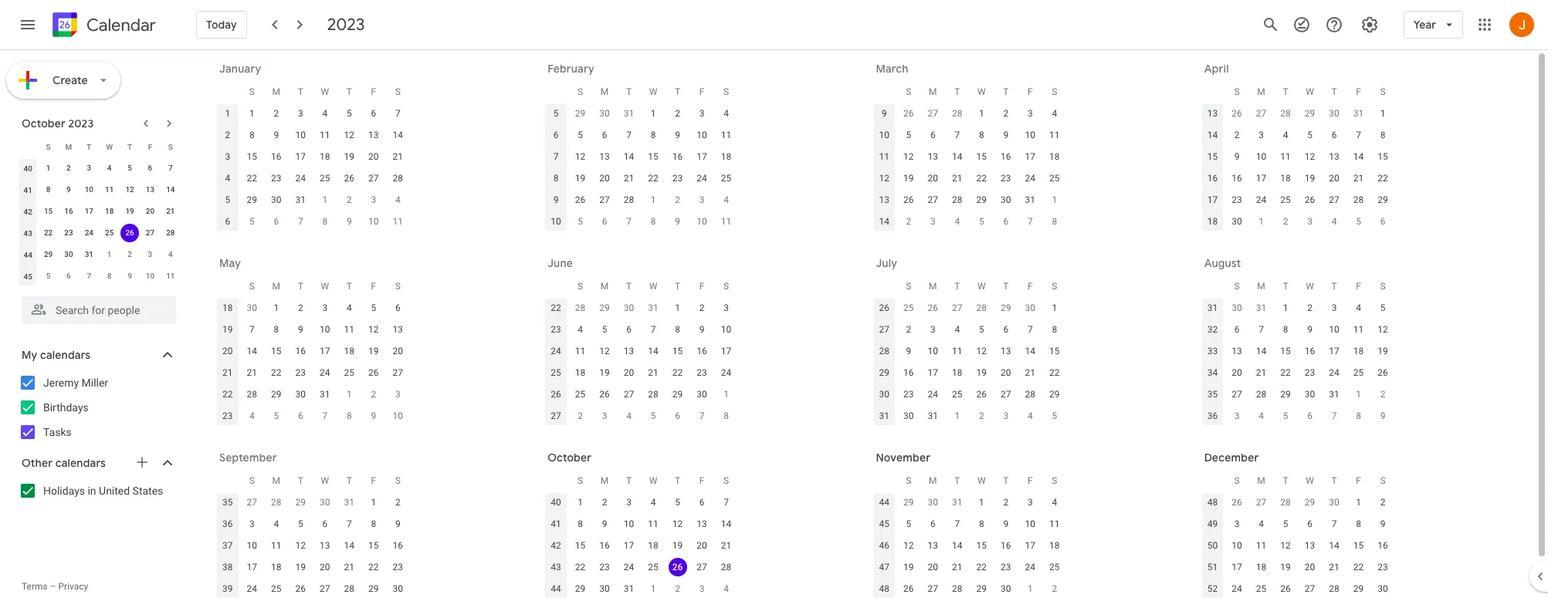 Task type: describe. For each thing, give the bounding box(es) containing it.
row group for march
[[872, 103, 1067, 232]]

april 5 element
[[972, 212, 991, 231]]

f for july
[[1028, 281, 1033, 292]]

f for august
[[1356, 281, 1361, 292]]

24 element inside october "grid"
[[620, 558, 638, 577]]

march 10 element
[[693, 212, 711, 231]]

14 inside june grid
[[648, 346, 658, 357]]

21 inside august grid
[[1256, 368, 1266, 378]]

24 element inside february grid
[[693, 169, 711, 188]]

row containing 20
[[215, 340, 410, 362]]

november 11 element
[[161, 267, 180, 286]]

7 inside 'march 7' 'element'
[[626, 216, 631, 227]]

20 inside july grid
[[1001, 368, 1011, 378]]

3 inside 'november' grid
[[1028, 497, 1033, 508]]

18 inside "september" grid
[[271, 562, 281, 573]]

23 inside march grid
[[1001, 173, 1011, 184]]

5 inside 'november' grid
[[906, 519, 911, 530]]

november 27 element
[[1252, 493, 1270, 512]]

privacy link
[[58, 581, 88, 592]]

column header for november
[[872, 470, 896, 492]]

49
[[1207, 519, 1218, 530]]

42 for s
[[551, 540, 561, 551]]

29 inside october "grid"
[[575, 584, 585, 595]]

january 30 element
[[595, 104, 614, 123]]

july 7 element
[[693, 407, 711, 425]]

7 inside november 7 element
[[87, 272, 91, 280]]

november 26 element
[[1228, 493, 1246, 512]]

september 3 element
[[1228, 407, 1246, 425]]

august 5 element
[[1045, 407, 1064, 425]]

march 11 element
[[717, 212, 735, 231]]

october grid
[[541, 470, 738, 598]]

21 inside the april grid
[[1353, 173, 1364, 184]]

february 11 element
[[389, 212, 407, 231]]

march 2 element
[[668, 191, 687, 209]]

f for october
[[699, 476, 704, 486]]

may 31 element
[[644, 299, 662, 317]]

4 inside 'november' grid
[[1052, 497, 1057, 508]]

21 inside october "grid"
[[721, 540, 731, 551]]

row containing 4
[[215, 168, 410, 189]]

14 inside july grid
[[1025, 346, 1035, 357]]

f for december
[[1356, 476, 1361, 486]]

27 inside 'november' grid
[[928, 584, 938, 595]]

24 for 24 "element" inside "september" grid
[[247, 584, 257, 595]]

march 29 element
[[1301, 104, 1319, 123]]

my
[[22, 348, 37, 362]]

july 3 element
[[595, 407, 614, 425]]

june 3 element
[[389, 385, 407, 404]]

3 inside "element"
[[930, 216, 935, 227]]

6 inside the september 6 element
[[1307, 411, 1312, 422]]

24 for 24 "element" within the january grid
[[295, 173, 306, 184]]

august 1 element
[[948, 407, 966, 425]]

–
[[50, 581, 56, 592]]

holidays in united states
[[43, 485, 163, 497]]

column header for september
[[215, 470, 240, 492]]

13 inside "september" grid
[[320, 540, 330, 551]]

october 2023 grid
[[15, 136, 181, 287]]

march 9 element
[[668, 212, 687, 231]]

19 inside july grid
[[976, 368, 987, 378]]

22 inside "september" grid
[[368, 562, 379, 573]]

20 inside february grid
[[599, 173, 610, 184]]

10 inside february 10 element
[[368, 216, 379, 227]]

miller
[[81, 377, 108, 389]]

march 1 element
[[644, 191, 662, 209]]

18 inside october 2023 grid
[[105, 207, 114, 215]]

jeremy
[[43, 377, 79, 389]]

january 31 element
[[620, 104, 638, 123]]

row containing 25
[[544, 362, 738, 384]]

9 inside december grid
[[1380, 519, 1385, 530]]

m for september
[[272, 476, 280, 486]]

november 4 element for f
[[717, 580, 735, 598]]

15 inside "may" grid
[[271, 346, 281, 357]]

35 inside "september" grid
[[222, 497, 233, 508]]

w for april
[[1306, 86, 1314, 97]]

july 4 element
[[620, 407, 638, 425]]

holidays
[[43, 485, 85, 497]]

7 inside june 7 element
[[322, 411, 327, 422]]

calendars for other calendars
[[55, 456, 106, 470]]

add other calendars image
[[134, 455, 150, 470]]

17 inside february grid
[[697, 151, 707, 162]]

24 for 24 "element" in the august grid
[[1329, 368, 1339, 378]]

6 inside february 6 element
[[274, 216, 279, 227]]

24 for 24 "element" within the 'november' grid
[[1025, 562, 1035, 573]]

june grid
[[541, 276, 738, 427]]

row containing 41
[[544, 513, 738, 535]]

august 28 element
[[267, 493, 285, 512]]

may 28 element
[[571, 299, 589, 317]]

row containing 37
[[215, 535, 410, 557]]

18 inside february grid
[[721, 151, 731, 162]]

november 2 element for f
[[120, 246, 139, 264]]

46
[[879, 540, 889, 551]]

5 inside march 5 element
[[578, 216, 583, 227]]

may 2 element
[[1276, 212, 1295, 231]]

july 2 element
[[571, 407, 589, 425]]

15 inside "september" grid
[[368, 540, 379, 551]]

row group for december
[[1200, 492, 1395, 598]]

march 4 element
[[717, 191, 735, 209]]

my calendars button
[[3, 343, 191, 368]]

row containing 19
[[215, 319, 410, 340]]

column header for april
[[1200, 81, 1225, 103]]

april
[[1204, 62, 1229, 76]]

20 element inside grid
[[141, 202, 159, 221]]

12 inside february grid
[[575, 151, 585, 162]]

w for may
[[321, 281, 329, 292]]

row containing 12
[[872, 168, 1067, 189]]

15 inside march grid
[[976, 151, 987, 162]]

15 element inside august grid
[[1276, 342, 1295, 361]]

44 inside 'november' grid
[[879, 497, 889, 508]]

20 inside "september" grid
[[320, 562, 330, 573]]

42 for m
[[24, 207, 32, 216]]

row containing 49
[[1200, 513, 1395, 535]]

18 inside march grid
[[1049, 151, 1060, 162]]

row containing 33
[[1200, 340, 1395, 362]]

column header for december
[[1200, 470, 1225, 492]]

24 for 24 "element" in february grid
[[697, 173, 707, 184]]

22 inside october "grid"
[[575, 562, 585, 573]]

may grid
[[212, 276, 410, 427]]

september 7 element
[[1325, 407, 1343, 425]]

30 inside october "grid"
[[599, 584, 610, 595]]

m for april
[[1257, 86, 1265, 97]]

row group for september
[[215, 492, 410, 598]]

september
[[219, 451, 277, 465]]

may 6 element
[[1374, 212, 1392, 231]]

february 10 element
[[364, 212, 383, 231]]

26, today element for f
[[120, 224, 139, 242]]

february 7 element
[[291, 212, 310, 231]]

privacy
[[58, 581, 88, 592]]

5 inside august 5 element
[[1052, 411, 1057, 422]]

june 28 element
[[972, 299, 991, 317]]

19 inside february grid
[[575, 173, 585, 184]]

24 element inside the april grid
[[1252, 191, 1270, 209]]

21 inside january grid
[[393, 151, 403, 162]]

june 2 element
[[364, 385, 383, 404]]

11 inside "may" grid
[[344, 324, 354, 335]]

w for september
[[321, 476, 329, 486]]

30 inside october 2023 grid
[[64, 250, 73, 259]]

september 9 element
[[1374, 407, 1392, 425]]

row group for june
[[544, 297, 738, 427]]

jeremy miller
[[43, 377, 108, 389]]

november 5 element
[[39, 267, 58, 286]]

july 31 element
[[1252, 299, 1270, 317]]

36 inside august grid
[[1207, 411, 1218, 422]]

29 inside 'element'
[[903, 497, 914, 508]]

41 for m
[[24, 186, 32, 194]]

19 inside the april grid
[[1305, 173, 1315, 184]]

year
[[1414, 18, 1436, 32]]

34
[[1207, 368, 1218, 378]]

17 inside october "grid"
[[624, 540, 634, 551]]

9 inside july grid
[[906, 346, 911, 357]]

44 for s
[[24, 251, 32, 259]]

w for august
[[1306, 281, 1314, 292]]

july 1 element
[[717, 385, 735, 404]]

1 inside "september" grid
[[371, 497, 376, 508]]

40 for s
[[551, 497, 561, 508]]

tasks
[[43, 426, 72, 439]]

48 inside december grid
[[1207, 497, 1218, 508]]

19 inside january grid
[[344, 151, 354, 162]]

16 inside august grid
[[1305, 346, 1315, 357]]

45 inside 'november' grid
[[879, 519, 889, 530]]

row containing 39
[[215, 578, 410, 598]]

october 30 element
[[924, 493, 942, 512]]

44 for f
[[551, 584, 561, 595]]

row containing 3
[[215, 146, 410, 168]]

june 7 element
[[316, 407, 334, 425]]

row containing 40
[[544, 492, 738, 513]]

24 for 24 "element" in the october 2023 grid
[[85, 229, 93, 237]]

november 1 element for t
[[100, 246, 119, 264]]

m for february
[[600, 86, 609, 97]]

terms
[[22, 581, 48, 592]]

27 inside "may" grid
[[393, 368, 403, 378]]

24 for 24 "element" in the march grid
[[1025, 173, 1035, 184]]

create button
[[6, 62, 120, 99]]

26 inside october 2023 grid
[[125, 229, 134, 237]]

column header for may
[[215, 276, 240, 297]]

14 inside 'november' grid
[[952, 540, 962, 551]]

41 for s
[[551, 519, 561, 530]]

november 7 element
[[80, 267, 98, 286]]

21 inside october 2023 grid
[[166, 207, 175, 215]]

19 inside october 2023 grid
[[125, 207, 134, 215]]

march 26 element
[[1228, 104, 1246, 123]]

10 inside the april grid
[[1256, 151, 1266, 162]]

february 3 element
[[364, 191, 383, 209]]

november 2 element for t
[[668, 580, 687, 598]]

april grid
[[1197, 81, 1395, 232]]

october 29 element
[[899, 493, 918, 512]]

14 inside december grid
[[1329, 540, 1339, 551]]

9 inside june grid
[[699, 324, 704, 335]]

march
[[876, 62, 909, 76]]

june 4 element
[[243, 407, 261, 425]]

february 28 element
[[948, 104, 966, 123]]

10 inside august grid
[[1329, 324, 1339, 335]]

row containing 30
[[872, 384, 1067, 405]]

february 1 element
[[316, 191, 334, 209]]

september 6 element
[[1301, 407, 1319, 425]]

27 inside august grid
[[1232, 389, 1242, 400]]

15 element inside july grid
[[1045, 342, 1064, 361]]

february 2 element
[[340, 191, 358, 209]]

column header for june
[[544, 276, 568, 297]]

other
[[22, 456, 53, 470]]

31 inside "may" grid
[[320, 389, 330, 400]]

12 inside "may" grid
[[368, 324, 379, 335]]

31 inside october 31 element
[[952, 497, 962, 508]]

14 inside "may" grid
[[247, 346, 257, 357]]

11 inside august grid
[[1353, 324, 1364, 335]]

calendar element
[[49, 9, 156, 43]]

today
[[206, 18, 237, 32]]

march 7 element
[[620, 212, 638, 231]]

23 inside "september" grid
[[393, 562, 403, 573]]

23 inside grid
[[64, 229, 73, 237]]

10 inside june grid
[[721, 324, 731, 335]]

january grid
[[212, 81, 410, 232]]

5 inside "february 5" element
[[249, 216, 255, 227]]

15 inside august grid
[[1280, 346, 1291, 357]]

13 inside 'november' grid
[[928, 540, 938, 551]]

november 29 element
[[1301, 493, 1319, 512]]

w for october
[[649, 476, 657, 486]]

august 29 element
[[291, 493, 310, 512]]

november 8 element
[[100, 267, 119, 286]]

february 6 element
[[267, 212, 285, 231]]

f for march
[[1028, 86, 1033, 97]]

18 inside october "grid"
[[648, 540, 658, 551]]

settings menu image
[[1360, 15, 1379, 34]]

may 30 element
[[620, 299, 638, 317]]

19 inside "september" grid
[[295, 562, 306, 573]]

march 3 element
[[693, 191, 711, 209]]

row containing 28
[[872, 340, 1067, 362]]

16 inside 'november' grid
[[1001, 540, 1011, 551]]

39
[[222, 584, 233, 595]]

june 27 element
[[948, 299, 966, 317]]

22 inside 'november' grid
[[976, 562, 987, 573]]

row group for january
[[215, 103, 410, 232]]

march 6 element
[[595, 212, 614, 231]]

december
[[1204, 451, 1259, 465]]

row containing 42
[[544, 535, 738, 557]]

row group for april
[[1200, 103, 1395, 232]]



Task type: vqa. For each thing, say whether or not it's contained in the screenshot.
For for Calendar settings
no



Task type: locate. For each thing, give the bounding box(es) containing it.
july 30 element
[[1228, 299, 1246, 317]]

11
[[320, 130, 330, 141], [721, 130, 731, 141], [1049, 130, 1060, 141], [879, 151, 889, 162], [1280, 151, 1291, 162], [105, 185, 114, 194], [393, 216, 403, 227], [721, 216, 731, 227], [166, 272, 175, 280], [344, 324, 354, 335], [1353, 324, 1364, 335], [575, 346, 585, 357], [952, 346, 962, 357], [648, 519, 658, 530], [1049, 519, 1060, 530], [271, 540, 281, 551], [1256, 540, 1266, 551]]

m for june
[[600, 281, 609, 292]]

july 6 element
[[668, 407, 687, 425]]

june 8 element
[[340, 407, 358, 425]]

1 horizontal spatial 45
[[879, 519, 889, 530]]

december 2 element
[[1045, 580, 1064, 598]]

november 4 element
[[161, 246, 180, 264], [717, 580, 735, 598]]

november 4 element for s
[[161, 246, 180, 264]]

row containing 17
[[1200, 189, 1395, 211]]

43 for s
[[551, 562, 561, 573]]

july grid
[[869, 276, 1067, 427]]

0 vertical spatial 43
[[24, 229, 32, 237]]

13 inside october "grid"
[[697, 519, 707, 530]]

w for january
[[321, 86, 329, 97]]

0 horizontal spatial november 3 element
[[141, 246, 159, 264]]

21 inside march grid
[[952, 173, 962, 184]]

26 inside "september" grid
[[295, 584, 306, 595]]

2023
[[327, 14, 365, 36], [68, 117, 94, 130]]

0 vertical spatial 48
[[1207, 497, 1218, 508]]

35 left august 27 element
[[222, 497, 233, 508]]

51
[[1207, 562, 1218, 573]]

16
[[271, 151, 281, 162], [672, 151, 683, 162], [1001, 151, 1011, 162], [1207, 173, 1218, 184], [1232, 173, 1242, 184], [64, 207, 73, 215], [295, 346, 306, 357], [697, 346, 707, 357], [1305, 346, 1315, 357], [903, 368, 914, 378], [393, 540, 403, 551], [599, 540, 610, 551], [1001, 540, 1011, 551], [1378, 540, 1388, 551]]

june 30 element
[[1021, 299, 1039, 317]]

28 inside february grid
[[624, 195, 634, 205]]

6 inside july grid
[[1003, 324, 1008, 335]]

7 inside the april grid
[[1356, 130, 1361, 141]]

1 vertical spatial 26, today element
[[668, 558, 687, 577]]

8
[[249, 130, 255, 141], [651, 130, 656, 141], [979, 130, 984, 141], [1380, 130, 1385, 141], [553, 173, 559, 184], [46, 185, 50, 194], [322, 216, 327, 227], [651, 216, 656, 227], [1052, 216, 1057, 227], [107, 272, 112, 280], [274, 324, 279, 335], [675, 324, 680, 335], [1052, 324, 1057, 335], [1283, 324, 1288, 335], [347, 411, 352, 422], [724, 411, 729, 422], [1356, 411, 1361, 422], [371, 519, 376, 530], [578, 519, 583, 530], [979, 519, 984, 530], [1356, 519, 1361, 530]]

7 inside september 7 element
[[1332, 411, 1337, 422]]

35
[[1207, 389, 1218, 400], [222, 497, 233, 508]]

august 2 element
[[972, 407, 991, 425]]

15
[[247, 151, 257, 162], [648, 151, 658, 162], [976, 151, 987, 162], [1207, 151, 1218, 162], [1378, 151, 1388, 162], [44, 207, 53, 215], [271, 346, 281, 357], [672, 346, 683, 357], [1049, 346, 1060, 357], [1280, 346, 1291, 357], [368, 540, 379, 551], [575, 540, 585, 551], [976, 540, 987, 551], [1353, 540, 1364, 551]]

38
[[222, 562, 233, 573]]

year button
[[1403, 6, 1463, 43]]

column header for july
[[872, 276, 896, 297]]

24 for 24 "element" in the december grid
[[1232, 584, 1242, 595]]

november 28 element
[[1276, 493, 1295, 512]]

birthdays
[[43, 401, 89, 414]]

29
[[575, 108, 585, 119], [1305, 108, 1315, 119], [247, 195, 257, 205], [976, 195, 987, 205], [1378, 195, 1388, 205], [44, 250, 53, 259], [599, 303, 610, 313], [1001, 303, 1011, 313], [879, 368, 889, 378], [271, 389, 281, 400], [672, 389, 683, 400], [1049, 389, 1060, 400], [1280, 389, 1291, 400], [295, 497, 306, 508], [903, 497, 914, 508], [1305, 497, 1315, 508], [368, 584, 379, 595], [575, 584, 585, 595], [976, 584, 987, 595], [1353, 584, 1364, 595]]

december 1 element
[[1021, 580, 1039, 598]]

0 horizontal spatial 40
[[24, 164, 32, 173]]

0 horizontal spatial 43
[[24, 229, 32, 237]]

27 inside january grid
[[368, 173, 379, 184]]

20 inside august grid
[[1232, 368, 1242, 378]]

42
[[24, 207, 32, 216], [551, 540, 561, 551]]

43 for m
[[24, 229, 32, 237]]

23 inside december grid
[[1378, 562, 1388, 573]]

calendar heading
[[83, 14, 156, 36]]

june 1 element
[[340, 385, 358, 404]]

november grid
[[869, 470, 1067, 598]]

1 vertical spatial 45
[[879, 519, 889, 530]]

m for march
[[929, 86, 937, 97]]

0 vertical spatial 2023
[[327, 14, 365, 36]]

row group inside the april grid
[[1200, 103, 1395, 232]]

23 inside august grid
[[1305, 368, 1315, 378]]

14 inside january grid
[[393, 130, 403, 141]]

row containing 43
[[544, 557, 738, 578]]

july 8 element
[[717, 407, 735, 425]]

6 inside june 6 element
[[298, 411, 303, 422]]

september 2 element
[[1374, 385, 1392, 404]]

row containing 46
[[872, 535, 1067, 557]]

create
[[53, 73, 88, 87]]

13 inside "may" grid
[[393, 324, 403, 335]]

16 inside february grid
[[672, 151, 683, 162]]

may 1 element
[[1252, 212, 1270, 231]]

33
[[1207, 346, 1218, 357]]

row containing 47
[[872, 557, 1067, 578]]

24 inside october 2023 grid
[[85, 229, 93, 237]]

t
[[298, 86, 303, 97], [346, 86, 352, 97], [626, 86, 632, 97], [675, 86, 680, 97], [954, 86, 960, 97], [1003, 86, 1009, 97], [1283, 86, 1288, 97], [1331, 86, 1337, 97], [87, 142, 91, 151], [127, 142, 132, 151], [298, 281, 303, 292], [346, 281, 352, 292], [626, 281, 632, 292], [675, 281, 680, 292], [954, 281, 960, 292], [1003, 281, 1009, 292], [1283, 281, 1288, 292], [1331, 281, 1337, 292], [298, 476, 303, 486], [346, 476, 352, 486], [626, 476, 632, 486], [675, 476, 680, 486], [954, 476, 960, 486], [1003, 476, 1009, 486], [1283, 476, 1288, 486], [1331, 476, 1337, 486]]

row group containing 48
[[1200, 492, 1395, 598]]

6
[[371, 108, 376, 119], [553, 130, 559, 141], [602, 130, 607, 141], [930, 130, 935, 141], [1332, 130, 1337, 141], [148, 164, 152, 172], [225, 216, 230, 227], [274, 216, 279, 227], [602, 216, 607, 227], [1003, 216, 1008, 227], [1380, 216, 1385, 227], [66, 272, 71, 280], [395, 303, 400, 313], [626, 324, 631, 335], [1003, 324, 1008, 335], [1234, 324, 1239, 335], [298, 411, 303, 422], [675, 411, 680, 422], [1307, 411, 1312, 422], [699, 497, 704, 508], [322, 519, 327, 530], [930, 519, 935, 530], [1307, 519, 1312, 530]]

row containing 11
[[872, 146, 1067, 168]]

6 inside july 6 element
[[675, 411, 680, 422]]

row group for february
[[544, 103, 738, 232]]

24 element inside july grid
[[924, 385, 942, 404]]

calendars
[[40, 348, 91, 362], [55, 456, 106, 470]]

october 31 element
[[948, 493, 966, 512]]

27 element
[[364, 169, 383, 188], [595, 191, 614, 209], [924, 191, 942, 209], [1325, 191, 1343, 209], [141, 224, 159, 242], [389, 364, 407, 382], [620, 385, 638, 404], [997, 385, 1015, 404], [1228, 385, 1246, 404], [693, 558, 711, 577], [316, 580, 334, 598], [924, 580, 942, 598], [1301, 580, 1319, 598]]

45
[[24, 272, 32, 281], [879, 519, 889, 530]]

row containing 7
[[544, 146, 738, 168]]

2
[[274, 108, 279, 119], [675, 108, 680, 119], [1003, 108, 1008, 119], [225, 130, 230, 141], [1234, 130, 1239, 141], [66, 164, 71, 172], [347, 195, 352, 205], [675, 195, 680, 205], [906, 216, 911, 227], [1283, 216, 1288, 227], [128, 250, 132, 259], [298, 303, 303, 313], [699, 303, 704, 313], [1307, 303, 1312, 313], [906, 324, 911, 335], [371, 389, 376, 400], [1380, 389, 1385, 400], [578, 411, 583, 422], [979, 411, 984, 422], [395, 497, 400, 508], [602, 497, 607, 508], [1003, 497, 1008, 508], [1380, 497, 1385, 508], [675, 584, 680, 595], [1052, 584, 1057, 595]]

row group containing 13
[[1200, 103, 1395, 232]]

20 inside the april grid
[[1329, 173, 1339, 184]]

0 vertical spatial 45
[[24, 272, 32, 281]]

january
[[219, 62, 261, 76]]

22 inside december grid
[[1353, 562, 1364, 573]]

10 element
[[291, 126, 310, 144], [693, 126, 711, 144], [1021, 126, 1039, 144], [1252, 147, 1270, 166], [80, 181, 98, 199], [316, 320, 334, 339], [717, 320, 735, 339], [1325, 320, 1343, 339], [924, 342, 942, 361], [620, 515, 638, 534], [1021, 515, 1039, 534], [243, 537, 261, 555], [1228, 537, 1246, 555]]

united
[[99, 485, 130, 497]]

28
[[952, 108, 962, 119], [1280, 108, 1291, 119], [393, 173, 403, 184], [624, 195, 634, 205], [952, 195, 962, 205], [1353, 195, 1364, 205], [166, 229, 175, 237], [575, 303, 585, 313], [976, 303, 987, 313], [879, 346, 889, 357], [247, 389, 257, 400], [648, 389, 658, 400], [1025, 389, 1035, 400], [1256, 389, 1266, 400], [271, 497, 281, 508], [1280, 497, 1291, 508], [721, 562, 731, 573], [344, 584, 354, 595], [952, 584, 962, 595], [1329, 584, 1339, 595]]

26 element
[[340, 169, 358, 188], [571, 191, 589, 209], [899, 191, 918, 209], [1301, 191, 1319, 209], [364, 364, 383, 382], [1374, 364, 1392, 382], [595, 385, 614, 404], [972, 385, 991, 404], [291, 580, 310, 598], [899, 580, 918, 598], [1276, 580, 1295, 598]]

0 horizontal spatial 2023
[[68, 117, 94, 130]]

20 inside 'november' grid
[[928, 562, 938, 573]]

1 vertical spatial november 4 element
[[717, 580, 735, 598]]

19 inside june grid
[[599, 368, 610, 378]]

18 inside december grid
[[1256, 562, 1266, 573]]

today button
[[196, 6, 247, 43]]

26 cell for f
[[120, 222, 140, 244]]

26, today element for t
[[668, 558, 687, 577]]

42 inside october "grid"
[[551, 540, 561, 551]]

31 inside january 31 element
[[624, 108, 634, 119]]

november 2 element
[[120, 246, 139, 264], [668, 580, 687, 598]]

0 horizontal spatial november 1 element
[[100, 246, 119, 264]]

row group for november
[[872, 492, 1067, 598]]

m inside the april grid
[[1257, 86, 1265, 97]]

f inside "may" grid
[[371, 281, 376, 292]]

f inside october 2023 grid
[[148, 142, 152, 151]]

36 inside "september" grid
[[222, 519, 233, 530]]

january 29 element
[[571, 104, 589, 123]]

column header for august
[[1200, 276, 1225, 297]]

f for june
[[699, 281, 704, 292]]

10 inside july grid
[[928, 346, 938, 357]]

row group containing 40
[[544, 492, 738, 598]]

row containing 38
[[215, 557, 410, 578]]

0 horizontal spatial 45
[[24, 272, 32, 281]]

25
[[320, 173, 330, 184], [721, 173, 731, 184], [1049, 173, 1060, 184], [1280, 195, 1291, 205], [105, 229, 114, 237], [903, 303, 914, 313], [344, 368, 354, 378], [551, 368, 561, 378], [1353, 368, 1364, 378], [575, 389, 585, 400], [952, 389, 962, 400], [648, 562, 658, 573], [1049, 562, 1060, 573], [271, 584, 281, 595], [1256, 584, 1266, 595]]

november 10 element
[[141, 267, 159, 286]]

october down july 2 element
[[548, 451, 592, 465]]

41
[[24, 186, 32, 194], [551, 519, 561, 530]]

july 5 element
[[644, 407, 662, 425]]

11 element
[[316, 126, 334, 144], [717, 126, 735, 144], [1045, 126, 1064, 144], [1276, 147, 1295, 166], [100, 181, 119, 199], [340, 320, 358, 339], [1349, 320, 1368, 339], [571, 342, 589, 361], [948, 342, 966, 361], [644, 515, 662, 534], [1045, 515, 1064, 534], [267, 537, 285, 555], [1252, 537, 1270, 555]]

calendars up jeremy at left bottom
[[40, 348, 91, 362]]

row containing 16
[[1200, 168, 1395, 189]]

None search field
[[0, 290, 191, 324]]

march 5 element
[[571, 212, 589, 231]]

0 vertical spatial 44
[[24, 251, 32, 259]]

november 3 element
[[141, 246, 159, 264], [693, 580, 711, 598]]

row containing 21
[[215, 362, 410, 384]]

16 inside january grid
[[271, 151, 281, 162]]

m
[[272, 86, 280, 97], [600, 86, 609, 97], [929, 86, 937, 97], [1257, 86, 1265, 97], [65, 142, 72, 151], [272, 281, 280, 292], [600, 281, 609, 292], [929, 281, 937, 292], [1257, 281, 1265, 292], [272, 476, 280, 486], [600, 476, 609, 486], [929, 476, 937, 486], [1257, 476, 1265, 486]]

in
[[88, 485, 96, 497]]

1 vertical spatial november 1 element
[[644, 580, 662, 598]]

0 vertical spatial 35
[[1207, 389, 1218, 400]]

september 5 element
[[1276, 407, 1295, 425]]

24 for 24 "element" in june grid
[[721, 368, 731, 378]]

row group containing 35
[[215, 492, 410, 598]]

row group for may
[[215, 297, 410, 427]]

1 horizontal spatial 41
[[551, 519, 561, 530]]

other calendars
[[22, 456, 106, 470]]

main drawer image
[[19, 15, 37, 34]]

row containing 52
[[1200, 578, 1395, 598]]

12 element
[[340, 126, 358, 144], [571, 147, 589, 166], [899, 147, 918, 166], [1301, 147, 1319, 166], [120, 181, 139, 199], [364, 320, 383, 339], [1374, 320, 1392, 339], [595, 342, 614, 361], [972, 342, 991, 361], [668, 515, 687, 534], [291, 537, 310, 555], [899, 537, 918, 555], [1276, 537, 1295, 555]]

my calendars
[[22, 348, 91, 362]]

48 down '47'
[[879, 584, 889, 595]]

row group containing 31
[[1200, 297, 1395, 427]]

f for april
[[1356, 86, 1361, 97]]

0 vertical spatial 26 cell
[[120, 222, 140, 244]]

0 horizontal spatial 26 cell
[[120, 222, 140, 244]]

row containing 24
[[544, 340, 738, 362]]

44
[[24, 251, 32, 259], [879, 497, 889, 508], [551, 584, 561, 595]]

row group containing 18
[[215, 297, 410, 427]]

m for october
[[600, 476, 609, 486]]

column header for february
[[544, 81, 568, 103]]

m for november
[[929, 476, 937, 486]]

m for may
[[272, 281, 280, 292]]

row group for july
[[872, 297, 1067, 427]]

1 horizontal spatial 42
[[551, 540, 561, 551]]

0 horizontal spatial 36
[[222, 519, 233, 530]]

36 left "september 3" element
[[1207, 411, 1218, 422]]

5 inside april 5 element
[[979, 216, 984, 227]]

15 element
[[243, 147, 261, 166], [644, 147, 662, 166], [972, 147, 991, 166], [1374, 147, 1392, 166], [39, 202, 58, 221], [267, 342, 285, 361], [668, 342, 687, 361], [1045, 342, 1064, 361], [1276, 342, 1295, 361], [364, 537, 383, 555], [571, 537, 589, 555], [972, 537, 991, 555], [1349, 537, 1368, 555]]

27 inside february grid
[[599, 195, 610, 205]]

february 27 element
[[924, 104, 942, 123]]

may 4 element
[[1325, 212, 1343, 231]]

column header inside 'november' grid
[[872, 470, 896, 492]]

18
[[320, 151, 330, 162], [721, 151, 731, 162], [1049, 151, 1060, 162], [1280, 173, 1291, 184], [105, 207, 114, 215], [1207, 216, 1218, 227], [222, 303, 233, 313], [344, 346, 354, 357], [1353, 346, 1364, 357], [575, 368, 585, 378], [952, 368, 962, 378], [648, 540, 658, 551], [1049, 540, 1060, 551], [271, 562, 281, 573], [1256, 562, 1266, 573]]

row
[[215, 81, 410, 103], [544, 81, 738, 103], [872, 81, 1067, 103], [1200, 81, 1395, 103], [215, 103, 410, 124], [544, 103, 738, 124], [872, 103, 1067, 124], [1200, 103, 1395, 124], [215, 124, 410, 146], [544, 124, 738, 146], [872, 124, 1067, 146], [1200, 124, 1395, 146], [18, 136, 181, 158], [215, 146, 410, 168], [544, 146, 738, 168], [872, 146, 1067, 168], [1200, 146, 1395, 168], [18, 158, 181, 179], [215, 168, 410, 189], [544, 168, 738, 189], [872, 168, 1067, 189], [1200, 168, 1395, 189], [18, 179, 181, 201], [215, 189, 410, 211], [544, 189, 738, 211], [872, 189, 1067, 211], [1200, 189, 1395, 211], [18, 201, 181, 222], [215, 211, 410, 232], [544, 211, 738, 232], [872, 211, 1067, 232], [1200, 211, 1395, 232], [18, 222, 181, 244], [18, 244, 181, 266], [18, 266, 181, 287], [215, 276, 410, 297], [544, 276, 738, 297], [872, 276, 1067, 297], [1200, 276, 1395, 297], [215, 297, 410, 319], [544, 297, 738, 319], [872, 297, 1067, 319], [1200, 297, 1395, 319], [215, 319, 410, 340], [544, 319, 738, 340], [872, 319, 1067, 340], [1200, 319, 1395, 340], [215, 340, 410, 362], [544, 340, 738, 362], [872, 340, 1067, 362], [1200, 340, 1395, 362], [215, 362, 410, 384], [544, 362, 738, 384], [872, 362, 1067, 384], [1200, 362, 1395, 384], [215, 384, 410, 405], [544, 384, 738, 405], [872, 384, 1067, 405], [1200, 384, 1395, 405], [215, 405, 410, 427], [544, 405, 738, 427], [872, 405, 1067, 427], [1200, 405, 1395, 427], [215, 470, 410, 492], [544, 470, 738, 492], [872, 470, 1067, 492], [1200, 470, 1395, 492], [215, 492, 410, 513], [544, 492, 738, 513], [872, 492, 1067, 513], [1200, 492, 1395, 513], [215, 513, 410, 535], [544, 513, 738, 535], [872, 513, 1067, 535], [1200, 513, 1395, 535], [215, 535, 410, 557], [544, 535, 738, 557], [872, 535, 1067, 557], [1200, 535, 1395, 557], [215, 557, 410, 578], [544, 557, 738, 578], [872, 557, 1067, 578], [1200, 557, 1395, 578], [215, 578, 410, 598], [544, 578, 738, 598], [872, 578, 1067, 598], [1200, 578, 1395, 598]]

29 inside "may" grid
[[271, 389, 281, 400]]

row group for august
[[1200, 297, 1395, 427]]

w for december
[[1306, 476, 1314, 486]]

april 3 element
[[924, 212, 942, 231]]

7 inside "september" grid
[[347, 519, 352, 530]]

0 vertical spatial november 2 element
[[120, 246, 139, 264]]

17 element
[[291, 147, 310, 166], [693, 147, 711, 166], [1021, 147, 1039, 166], [1252, 169, 1270, 188], [80, 202, 98, 221], [316, 342, 334, 361], [717, 342, 735, 361], [1325, 342, 1343, 361], [924, 364, 942, 382], [620, 537, 638, 555], [1021, 537, 1039, 555], [243, 558, 261, 577], [1228, 558, 1246, 577]]

m for january
[[272, 86, 280, 97]]

1 vertical spatial 41
[[551, 519, 561, 530]]

31 element
[[291, 191, 310, 209], [1021, 191, 1039, 209], [80, 246, 98, 264], [316, 385, 334, 404], [1325, 385, 1343, 404], [924, 407, 942, 425], [620, 580, 638, 598]]

f for january
[[371, 86, 376, 97]]

16 inside october 2023 grid
[[64, 207, 73, 215]]

february 5 element
[[243, 212, 261, 231]]

26
[[903, 108, 914, 119], [1232, 108, 1242, 119], [344, 173, 354, 184], [575, 195, 585, 205], [903, 195, 914, 205], [1305, 195, 1315, 205], [125, 229, 134, 237], [879, 303, 889, 313], [928, 303, 938, 313], [368, 368, 379, 378], [1378, 368, 1388, 378], [551, 389, 561, 400], [599, 389, 610, 400], [976, 389, 987, 400], [1232, 497, 1242, 508], [672, 562, 683, 573], [295, 584, 306, 595], [903, 584, 914, 595], [1280, 584, 1291, 595]]

m inside june grid
[[600, 281, 609, 292]]

27 inside october 2023 grid
[[146, 229, 155, 237]]

0 vertical spatial 41
[[24, 186, 32, 194]]

13
[[1207, 108, 1218, 119], [368, 130, 379, 141], [599, 151, 610, 162], [928, 151, 938, 162], [1329, 151, 1339, 162], [146, 185, 155, 194], [879, 195, 889, 205], [393, 324, 403, 335], [624, 346, 634, 357], [1001, 346, 1011, 357], [1232, 346, 1242, 357], [697, 519, 707, 530], [320, 540, 330, 551], [928, 540, 938, 551], [1305, 540, 1315, 551]]

m inside august grid
[[1257, 281, 1265, 292]]

row containing 32
[[1200, 319, 1395, 340]]

40 for m
[[24, 164, 32, 173]]

row group containing 22
[[544, 297, 738, 427]]

14 inside february grid
[[624, 151, 634, 162]]

march 30 element
[[1325, 104, 1343, 123]]

m for december
[[1257, 476, 1265, 486]]

w for february
[[649, 86, 657, 97]]

october for october
[[548, 451, 592, 465]]

row group containing 26
[[872, 297, 1067, 427]]

20
[[368, 151, 379, 162], [599, 173, 610, 184], [928, 173, 938, 184], [1329, 173, 1339, 184], [146, 207, 155, 215], [222, 346, 233, 357], [393, 346, 403, 357], [624, 368, 634, 378], [1001, 368, 1011, 378], [1232, 368, 1242, 378], [697, 540, 707, 551], [320, 562, 330, 573], [928, 562, 938, 573], [1305, 562, 1315, 573]]

0 vertical spatial 26, today element
[[120, 224, 139, 242]]

s
[[249, 86, 255, 97], [395, 86, 401, 97], [577, 86, 583, 97], [723, 86, 729, 97], [906, 86, 911, 97], [1052, 86, 1057, 97], [1234, 86, 1240, 97], [1380, 86, 1386, 97], [46, 142, 51, 151], [168, 142, 173, 151], [249, 281, 255, 292], [395, 281, 401, 292], [577, 281, 583, 292], [723, 281, 729, 292], [906, 281, 911, 292], [1052, 281, 1057, 292], [1234, 281, 1240, 292], [1380, 281, 1386, 292], [249, 476, 255, 486], [395, 476, 401, 486], [577, 476, 583, 486], [723, 476, 729, 486], [906, 476, 911, 486], [1052, 476, 1057, 486], [1234, 476, 1240, 486], [1380, 476, 1386, 486]]

1 vertical spatial november 3 element
[[693, 580, 711, 598]]

1 vertical spatial 35
[[222, 497, 233, 508]]

october down create dropdown button
[[22, 117, 66, 130]]

0 horizontal spatial november 2 element
[[120, 246, 139, 264]]

states
[[132, 485, 163, 497]]

calendar
[[86, 14, 156, 36]]

may 3 element
[[1301, 212, 1319, 231]]

november 1 element
[[100, 246, 119, 264], [644, 580, 662, 598]]

november 9 element
[[120, 267, 139, 286]]

14
[[393, 130, 403, 141], [1207, 130, 1218, 141], [624, 151, 634, 162], [952, 151, 962, 162], [1353, 151, 1364, 162], [166, 185, 175, 194], [879, 216, 889, 227], [247, 346, 257, 357], [648, 346, 658, 357], [1025, 346, 1035, 357], [1256, 346, 1266, 357], [721, 519, 731, 530], [344, 540, 354, 551], [952, 540, 962, 551], [1329, 540, 1339, 551]]

0 vertical spatial november 3 element
[[141, 246, 159, 264]]

30
[[599, 108, 610, 119], [1329, 108, 1339, 119], [271, 195, 281, 205], [1001, 195, 1011, 205], [1232, 216, 1242, 227], [64, 250, 73, 259], [247, 303, 257, 313], [624, 303, 634, 313], [1025, 303, 1035, 313], [1232, 303, 1242, 313], [295, 389, 306, 400], [697, 389, 707, 400], [879, 389, 889, 400], [1305, 389, 1315, 400], [903, 411, 914, 422], [320, 497, 330, 508], [928, 497, 938, 508], [1329, 497, 1339, 508], [393, 584, 403, 595], [599, 584, 610, 595], [1001, 584, 1011, 595], [1378, 584, 1388, 595]]

28 inside january grid
[[393, 173, 403, 184]]

1 horizontal spatial 35
[[1207, 389, 1218, 400]]

august 3 element
[[997, 407, 1015, 425]]

row group containing 44
[[872, 492, 1067, 598]]

column header for march
[[872, 81, 896, 103]]

may 5 element
[[1349, 212, 1368, 231]]

column header for january
[[215, 81, 240, 103]]

june 10 element
[[389, 407, 407, 425]]

27
[[928, 108, 938, 119], [1256, 108, 1266, 119], [368, 173, 379, 184], [599, 195, 610, 205], [928, 195, 938, 205], [1329, 195, 1339, 205], [146, 229, 155, 237], [952, 303, 962, 313], [879, 324, 889, 335], [393, 368, 403, 378], [624, 389, 634, 400], [1001, 389, 1011, 400], [1232, 389, 1242, 400], [551, 411, 561, 422], [247, 497, 257, 508], [1256, 497, 1266, 508], [697, 562, 707, 573], [320, 584, 330, 595], [928, 584, 938, 595], [1305, 584, 1315, 595]]

24 element inside october 2023 grid
[[80, 224, 98, 242]]

37
[[222, 540, 233, 551]]

0 horizontal spatial 42
[[24, 207, 32, 216]]

9 inside 'november' grid
[[1003, 519, 1008, 530]]

3 inside december grid
[[1234, 519, 1239, 530]]

7
[[395, 108, 400, 119], [626, 130, 631, 141], [955, 130, 960, 141], [1356, 130, 1361, 141], [553, 151, 559, 162], [168, 164, 173, 172], [298, 216, 303, 227], [626, 216, 631, 227], [1028, 216, 1033, 227], [87, 272, 91, 280], [249, 324, 255, 335], [651, 324, 656, 335], [1028, 324, 1033, 335], [1259, 324, 1264, 335], [322, 411, 327, 422], [699, 411, 704, 422], [1332, 411, 1337, 422], [724, 497, 729, 508], [347, 519, 352, 530], [955, 519, 960, 530], [1332, 519, 1337, 530]]

1
[[225, 108, 230, 119], [249, 108, 255, 119], [651, 108, 656, 119], [979, 108, 984, 119], [1380, 108, 1385, 119], [46, 164, 50, 172], [322, 195, 327, 205], [651, 195, 656, 205], [1052, 195, 1057, 205], [1259, 216, 1264, 227], [107, 250, 112, 259], [274, 303, 279, 313], [675, 303, 680, 313], [1052, 303, 1057, 313], [1283, 303, 1288, 313], [347, 389, 352, 400], [724, 389, 729, 400], [1356, 389, 1361, 400], [955, 411, 960, 422], [371, 497, 376, 508], [578, 497, 583, 508], [979, 497, 984, 508], [1356, 497, 1361, 508], [651, 584, 656, 595], [1028, 584, 1033, 595]]

column header inside "september" grid
[[215, 470, 240, 492]]

24 inside march grid
[[1025, 173, 1035, 184]]

april 30 element
[[243, 299, 261, 317]]

september 4 element
[[1252, 407, 1270, 425]]

1 vertical spatial 43
[[551, 562, 561, 573]]

march grid
[[869, 81, 1067, 232]]

3
[[298, 108, 303, 119], [699, 108, 704, 119], [1028, 108, 1033, 119], [1259, 130, 1264, 141], [225, 151, 230, 162], [87, 164, 91, 172], [371, 195, 376, 205], [699, 195, 704, 205], [930, 216, 935, 227], [1307, 216, 1312, 227], [148, 250, 152, 259], [322, 303, 327, 313], [724, 303, 729, 313], [1332, 303, 1337, 313], [930, 324, 935, 335], [395, 389, 400, 400], [602, 411, 607, 422], [1003, 411, 1008, 422], [1234, 411, 1239, 422], [626, 497, 631, 508], [1028, 497, 1033, 508], [249, 519, 255, 530], [1234, 519, 1239, 530], [699, 584, 704, 595]]

31
[[624, 108, 634, 119], [1353, 108, 1364, 119], [295, 195, 306, 205], [1025, 195, 1035, 205], [85, 250, 93, 259], [648, 303, 658, 313], [1207, 303, 1218, 313], [1256, 303, 1266, 313], [320, 389, 330, 400], [1329, 389, 1339, 400], [879, 411, 889, 422], [928, 411, 938, 422], [344, 497, 354, 508], [952, 497, 962, 508], [624, 584, 634, 595]]

april 2 element
[[899, 212, 918, 231]]

14 element
[[389, 126, 407, 144], [620, 147, 638, 166], [948, 147, 966, 166], [1349, 147, 1368, 166], [161, 181, 180, 199], [243, 342, 261, 361], [644, 342, 662, 361], [1021, 342, 1039, 361], [1252, 342, 1270, 361], [717, 515, 735, 534], [340, 537, 358, 555], [948, 537, 966, 555], [1325, 537, 1343, 555]]

april 1 element
[[1045, 191, 1064, 209]]

23
[[271, 173, 281, 184], [672, 173, 683, 184], [1001, 173, 1011, 184], [1232, 195, 1242, 205], [64, 229, 73, 237], [551, 324, 561, 335], [295, 368, 306, 378], [697, 368, 707, 378], [1305, 368, 1315, 378], [903, 389, 914, 400], [222, 411, 233, 422], [393, 562, 403, 573], [599, 562, 610, 573], [1001, 562, 1011, 573], [1378, 562, 1388, 573]]

31 inside march 31 element
[[1353, 108, 1364, 119]]

1 vertical spatial 2023
[[68, 117, 94, 130]]

terms – privacy
[[22, 581, 88, 592]]

terms link
[[22, 581, 48, 592]]

m for july
[[929, 281, 937, 292]]

may
[[219, 256, 241, 270]]

october
[[22, 117, 66, 130], [548, 451, 592, 465]]

16 inside june grid
[[697, 346, 707, 357]]

6 inside may 6 element
[[1380, 216, 1385, 227]]

row group for october
[[544, 492, 738, 598]]

45 up the 46
[[879, 519, 889, 530]]

13 element
[[364, 126, 383, 144], [595, 147, 614, 166], [924, 147, 942, 166], [1325, 147, 1343, 166], [141, 181, 159, 199], [389, 320, 407, 339], [620, 342, 638, 361], [997, 342, 1015, 361], [1228, 342, 1246, 361], [693, 515, 711, 534], [316, 537, 334, 555], [924, 537, 942, 555], [1301, 537, 1319, 555]]

row group containing 9
[[872, 103, 1067, 232]]

1 horizontal spatial november 1 element
[[644, 580, 662, 598]]

11 inside the april grid
[[1280, 151, 1291, 162]]

43 inside row
[[551, 562, 561, 573]]

column header for october
[[544, 470, 568, 492]]

48
[[1207, 497, 1218, 508], [879, 584, 889, 595]]

w for july
[[977, 281, 986, 292]]

w for november
[[977, 476, 986, 486]]

april 7 element
[[1021, 212, 1039, 231]]

0 horizontal spatial 26, today element
[[120, 224, 139, 242]]

0 vertical spatial 42
[[24, 207, 32, 216]]

1 horizontal spatial november 4 element
[[717, 580, 735, 598]]

17
[[295, 151, 306, 162], [697, 151, 707, 162], [1025, 151, 1035, 162], [1256, 173, 1266, 184], [1207, 195, 1218, 205], [85, 207, 93, 215], [320, 346, 330, 357], [721, 346, 731, 357], [1329, 346, 1339, 357], [928, 368, 938, 378], [624, 540, 634, 551], [1025, 540, 1035, 551], [247, 562, 257, 573], [1232, 562, 1242, 573]]

october for october 2023
[[22, 117, 66, 130]]

february
[[548, 62, 594, 76]]

0 horizontal spatial 41
[[24, 186, 32, 194]]

22 inside the april grid
[[1378, 173, 1388, 184]]

31 inside august 31 element
[[344, 497, 354, 508]]

1 horizontal spatial 44
[[551, 584, 561, 595]]

0 vertical spatial calendars
[[40, 348, 91, 362]]

52
[[1207, 584, 1218, 595]]

10 inside november 10 element
[[146, 272, 155, 280]]

7 inside october "grid"
[[724, 497, 729, 508]]

june 25 element
[[899, 299, 918, 317]]

november 3 element for f
[[693, 580, 711, 598]]

1 vertical spatial calendars
[[55, 456, 106, 470]]

august 30 element
[[316, 493, 334, 512]]

november
[[876, 451, 930, 465]]

16 inside "may" grid
[[295, 346, 306, 357]]

0 vertical spatial november 4 element
[[161, 246, 180, 264]]

13 inside october 2023 grid
[[146, 185, 155, 194]]

july
[[876, 256, 897, 270]]

36 up 37 at the left
[[222, 519, 233, 530]]

1 horizontal spatial 26, today element
[[668, 558, 687, 577]]

w
[[321, 86, 329, 97], [649, 86, 657, 97], [977, 86, 986, 97], [1306, 86, 1314, 97], [106, 142, 113, 151], [321, 281, 329, 292], [649, 281, 657, 292], [977, 281, 986, 292], [1306, 281, 1314, 292], [321, 476, 329, 486], [649, 476, 657, 486], [977, 476, 986, 486], [1306, 476, 1314, 486]]

1 vertical spatial october
[[548, 451, 592, 465]]

32
[[1207, 324, 1218, 335]]

48 up 49
[[1207, 497, 1218, 508]]

22
[[247, 173, 257, 184], [648, 173, 658, 184], [976, 173, 987, 184], [1378, 173, 1388, 184], [44, 229, 53, 237], [551, 303, 561, 313], [271, 368, 281, 378], [672, 368, 683, 378], [1049, 368, 1060, 378], [1280, 368, 1291, 378], [222, 389, 233, 400], [368, 562, 379, 573], [575, 562, 585, 573], [976, 562, 987, 573], [1353, 562, 1364, 573]]

february 4 element
[[389, 191, 407, 209]]

9
[[882, 108, 887, 119], [274, 130, 279, 141], [675, 130, 680, 141], [1003, 130, 1008, 141], [1234, 151, 1239, 162], [66, 185, 71, 194], [553, 195, 559, 205], [347, 216, 352, 227], [675, 216, 680, 227], [128, 272, 132, 280], [298, 324, 303, 335], [699, 324, 704, 335], [1307, 324, 1312, 335], [906, 346, 911, 357], [371, 411, 376, 422], [1380, 411, 1385, 422], [395, 519, 400, 530], [602, 519, 607, 530], [1003, 519, 1008, 530], [1380, 519, 1385, 530]]

1 vertical spatial 48
[[879, 584, 889, 595]]

june 9 element
[[364, 407, 383, 425]]

Search for people text field
[[31, 296, 167, 324]]

0 vertical spatial october
[[22, 117, 66, 130]]

row containing 51
[[1200, 557, 1395, 578]]

november 6 element
[[59, 267, 78, 286]]

1 vertical spatial 42
[[551, 540, 561, 551]]

0 horizontal spatial 44
[[24, 251, 32, 259]]

row group
[[215, 103, 410, 232], [544, 103, 738, 232], [872, 103, 1067, 232], [1200, 103, 1395, 232], [18, 158, 181, 287], [215, 297, 410, 427], [544, 297, 738, 427], [872, 297, 1067, 427], [1200, 297, 1395, 427], [215, 492, 410, 598], [544, 492, 738, 598], [872, 492, 1067, 598], [1200, 492, 1395, 598]]

0 horizontal spatial 35
[[222, 497, 233, 508]]

row containing 2
[[215, 124, 410, 146]]

march 31 element
[[1349, 104, 1368, 123]]

f inside december grid
[[1356, 476, 1361, 486]]

1 horizontal spatial october
[[548, 451, 592, 465]]

24 for 24 "element" inside "may" grid
[[320, 368, 330, 378]]

14 inside august grid
[[1256, 346, 1266, 357]]

21
[[393, 151, 403, 162], [624, 173, 634, 184], [952, 173, 962, 184], [1353, 173, 1364, 184], [166, 207, 175, 215], [222, 368, 233, 378], [247, 368, 257, 378], [648, 368, 658, 378], [1025, 368, 1035, 378], [1256, 368, 1266, 378], [721, 540, 731, 551], [344, 562, 354, 573], [952, 562, 962, 573], [1329, 562, 1339, 573]]

april 4 element
[[948, 212, 966, 231]]

24 for 24 "element" in the april grid
[[1256, 195, 1266, 205]]

6 inside "september" grid
[[322, 519, 327, 530]]

19 inside december grid
[[1280, 562, 1291, 573]]

w for june
[[649, 281, 657, 292]]

26 cell
[[120, 222, 140, 244], [665, 557, 690, 578]]

1 horizontal spatial 36
[[1207, 411, 1218, 422]]

june 6 element
[[291, 407, 310, 425]]

24 inside the april grid
[[1256, 195, 1266, 205]]

f inside grid
[[699, 86, 704, 97]]

august 27 element
[[243, 493, 261, 512]]

1 vertical spatial 40
[[551, 497, 561, 508]]

10
[[295, 130, 306, 141], [697, 130, 707, 141], [879, 130, 889, 141], [1025, 130, 1035, 141], [1256, 151, 1266, 162], [85, 185, 93, 194], [368, 216, 379, 227], [551, 216, 561, 227], [697, 216, 707, 227], [146, 272, 155, 280], [320, 324, 330, 335], [721, 324, 731, 335], [1329, 324, 1339, 335], [928, 346, 938, 357], [393, 411, 403, 422], [624, 519, 634, 530], [1025, 519, 1035, 530], [247, 540, 257, 551], [1232, 540, 1242, 551]]

1 horizontal spatial 43
[[551, 562, 561, 573]]

0 horizontal spatial november 4 element
[[161, 246, 180, 264]]

f
[[371, 86, 376, 97], [699, 86, 704, 97], [1028, 86, 1033, 97], [1356, 86, 1361, 97], [148, 142, 152, 151], [371, 281, 376, 292], [699, 281, 704, 292], [1028, 281, 1033, 292], [1356, 281, 1361, 292], [371, 476, 376, 486], [699, 476, 704, 486], [1028, 476, 1033, 486], [1356, 476, 1361, 486]]

12
[[344, 130, 354, 141], [575, 151, 585, 162], [903, 151, 914, 162], [1305, 151, 1315, 162], [879, 173, 889, 184], [125, 185, 134, 194], [368, 324, 379, 335], [1378, 324, 1388, 335], [599, 346, 610, 357], [976, 346, 987, 357], [672, 519, 683, 530], [295, 540, 306, 551], [903, 540, 914, 551], [1280, 540, 1291, 551]]

17 inside august grid
[[1329, 346, 1339, 357]]

1 inside 'element'
[[1052, 195, 1057, 205]]

f for november
[[1028, 476, 1033, 486]]

5 inside may 5 element
[[1356, 216, 1361, 227]]

w for march
[[977, 86, 986, 97]]

24 for 24 "element" in the october "grid"
[[624, 562, 634, 573]]

row containing 50
[[1200, 535, 1395, 557]]

0 horizontal spatial october
[[22, 117, 66, 130]]

1 vertical spatial november 2 element
[[668, 580, 687, 598]]

30 element
[[267, 191, 285, 209], [997, 191, 1015, 209], [1228, 212, 1246, 231], [59, 246, 78, 264], [291, 385, 310, 404], [693, 385, 711, 404], [1301, 385, 1319, 404], [899, 407, 918, 425], [389, 580, 407, 598], [595, 580, 614, 598], [997, 580, 1015, 598], [1374, 580, 1392, 598]]

7 inside april 7 element
[[1028, 216, 1033, 227]]

4
[[322, 108, 327, 119], [724, 108, 729, 119], [1052, 108, 1057, 119], [1283, 130, 1288, 141], [107, 164, 112, 172], [225, 173, 230, 184], [395, 195, 400, 205], [724, 195, 729, 205], [955, 216, 960, 227], [1332, 216, 1337, 227], [168, 250, 173, 259], [347, 303, 352, 313], [1356, 303, 1361, 313], [578, 324, 583, 335], [955, 324, 960, 335], [249, 411, 255, 422], [626, 411, 631, 422], [1028, 411, 1033, 422], [1259, 411, 1264, 422], [651, 497, 656, 508], [1052, 497, 1057, 508], [274, 519, 279, 530], [1259, 519, 1264, 530], [724, 584, 729, 595]]

june
[[548, 256, 573, 270]]

1 vertical spatial 36
[[222, 519, 233, 530]]

21 inside june grid
[[648, 368, 658, 378]]

calendars for my calendars
[[40, 348, 91, 362]]

36
[[1207, 411, 1218, 422], [222, 519, 233, 530]]

25 element
[[316, 169, 334, 188], [717, 169, 735, 188], [1045, 169, 1064, 188], [1276, 191, 1295, 209], [100, 224, 119, 242], [340, 364, 358, 382], [1349, 364, 1368, 382], [571, 385, 589, 404], [948, 385, 966, 404], [644, 558, 662, 577], [1045, 558, 1064, 577], [267, 580, 285, 598], [1252, 580, 1270, 598]]

28 inside "may" grid
[[247, 389, 257, 400]]

24 for 24 "element" in the july grid
[[928, 389, 938, 400]]

february 8 element
[[316, 212, 334, 231]]

february grid
[[541, 81, 738, 232]]

24
[[295, 173, 306, 184], [697, 173, 707, 184], [1025, 173, 1035, 184], [1256, 195, 1266, 205], [85, 229, 93, 237], [551, 346, 561, 357], [320, 368, 330, 378], [721, 368, 731, 378], [1329, 368, 1339, 378], [928, 389, 938, 400], [624, 562, 634, 573], [1025, 562, 1035, 573], [247, 584, 257, 595], [1232, 584, 1242, 595]]

row containing 45
[[872, 513, 1067, 535]]

august
[[1204, 256, 1241, 270]]

april 8 element
[[1045, 212, 1064, 231]]

1 horizontal spatial november 2 element
[[668, 580, 687, 598]]

august 31 element
[[340, 493, 358, 512]]

2 inside "september" grid
[[395, 497, 400, 508]]

19
[[344, 151, 354, 162], [575, 173, 585, 184], [903, 173, 914, 184], [1305, 173, 1315, 184], [125, 207, 134, 215], [222, 324, 233, 335], [368, 346, 379, 357], [1378, 346, 1388, 357], [599, 368, 610, 378], [976, 368, 987, 378], [672, 540, 683, 551], [295, 562, 306, 573], [903, 562, 914, 573], [1280, 562, 1291, 573]]

september 8 element
[[1349, 407, 1368, 425]]

24 inside "may" grid
[[320, 368, 330, 378]]

february 9 element
[[340, 212, 358, 231]]

29 element
[[243, 191, 261, 209], [972, 191, 991, 209], [1374, 191, 1392, 209], [39, 246, 58, 264], [267, 385, 285, 404], [668, 385, 687, 404], [1045, 385, 1064, 404], [1276, 385, 1295, 404], [364, 580, 383, 598], [571, 580, 589, 598], [972, 580, 991, 598], [1349, 580, 1368, 598]]

row group containing 5
[[544, 103, 738, 232]]

calendars up in
[[55, 456, 106, 470]]

10 inside june 10 "element"
[[393, 411, 403, 422]]

50
[[1207, 540, 1218, 551]]

5
[[347, 108, 352, 119], [553, 108, 559, 119], [578, 130, 583, 141], [906, 130, 911, 141], [1307, 130, 1312, 141], [128, 164, 132, 172], [225, 195, 230, 205], [249, 216, 255, 227], [578, 216, 583, 227], [979, 216, 984, 227], [1356, 216, 1361, 227], [46, 272, 50, 280], [371, 303, 376, 313], [1380, 303, 1385, 313], [602, 324, 607, 335], [979, 324, 984, 335], [274, 411, 279, 422], [651, 411, 656, 422], [1052, 411, 1057, 422], [1283, 411, 1288, 422], [675, 497, 680, 508], [298, 519, 303, 530], [906, 519, 911, 530], [1283, 519, 1288, 530]]

1 horizontal spatial 40
[[551, 497, 561, 508]]

f for february
[[699, 86, 704, 97]]

1 horizontal spatial 26 cell
[[665, 557, 690, 578]]

november 1 element for w
[[644, 580, 662, 598]]

0 vertical spatial november 1 element
[[100, 246, 119, 264]]

0 vertical spatial 40
[[24, 164, 32, 173]]

m for august
[[1257, 281, 1265, 292]]

1 horizontal spatial 2023
[[327, 14, 365, 36]]

m inside january grid
[[272, 86, 280, 97]]

m inside october "grid"
[[600, 476, 609, 486]]

45 left november 5 element
[[24, 272, 32, 281]]

2 horizontal spatial 44
[[879, 497, 889, 508]]

october 2023
[[22, 117, 94, 130]]

f for september
[[371, 476, 376, 486]]

april 6 element
[[997, 212, 1015, 231]]

25 inside 'november' grid
[[1049, 562, 1060, 573]]

40
[[24, 164, 32, 173], [551, 497, 561, 508]]

0 horizontal spatial 48
[[879, 584, 889, 595]]

35 down 34
[[1207, 389, 1218, 400]]

20 inside grid
[[146, 207, 155, 215]]

19 element
[[340, 147, 358, 166], [571, 169, 589, 188], [899, 169, 918, 188], [1301, 169, 1319, 188], [120, 202, 139, 221], [364, 342, 383, 361], [1374, 342, 1392, 361], [595, 364, 614, 382], [972, 364, 991, 382], [668, 537, 687, 555], [291, 558, 310, 577], [899, 558, 918, 577], [1276, 558, 1295, 577]]

w inside august grid
[[1306, 281, 1314, 292]]

1 vertical spatial 26 cell
[[665, 557, 690, 578]]

47
[[879, 562, 889, 573]]

f for may
[[371, 281, 376, 292]]

17 inside "may" grid
[[320, 346, 330, 357]]

43
[[24, 229, 32, 237], [551, 562, 561, 573]]

26 cell for t
[[665, 557, 690, 578]]

other calendars button
[[3, 451, 191, 476]]

november 30 element
[[1325, 493, 1343, 512]]

0 vertical spatial 36
[[1207, 411, 1218, 422]]

1 horizontal spatial november 3 element
[[693, 580, 711, 598]]

26 cell inside october 2023 grid
[[120, 222, 140, 244]]

row containing 34
[[1200, 362, 1395, 384]]

1 horizontal spatial 48
[[1207, 497, 1218, 508]]

november 3 element for s
[[141, 246, 159, 264]]

row group inside december grid
[[1200, 492, 1395, 598]]

8 inside july grid
[[1052, 324, 1057, 335]]

1 vertical spatial 44
[[879, 497, 889, 508]]

2 vertical spatial 44
[[551, 584, 561, 595]]

10 inside "september" grid
[[247, 540, 257, 551]]

48 inside 'november' grid
[[879, 584, 889, 595]]

september 1 element
[[1349, 385, 1368, 404]]

1 inside december grid
[[1356, 497, 1361, 508]]



